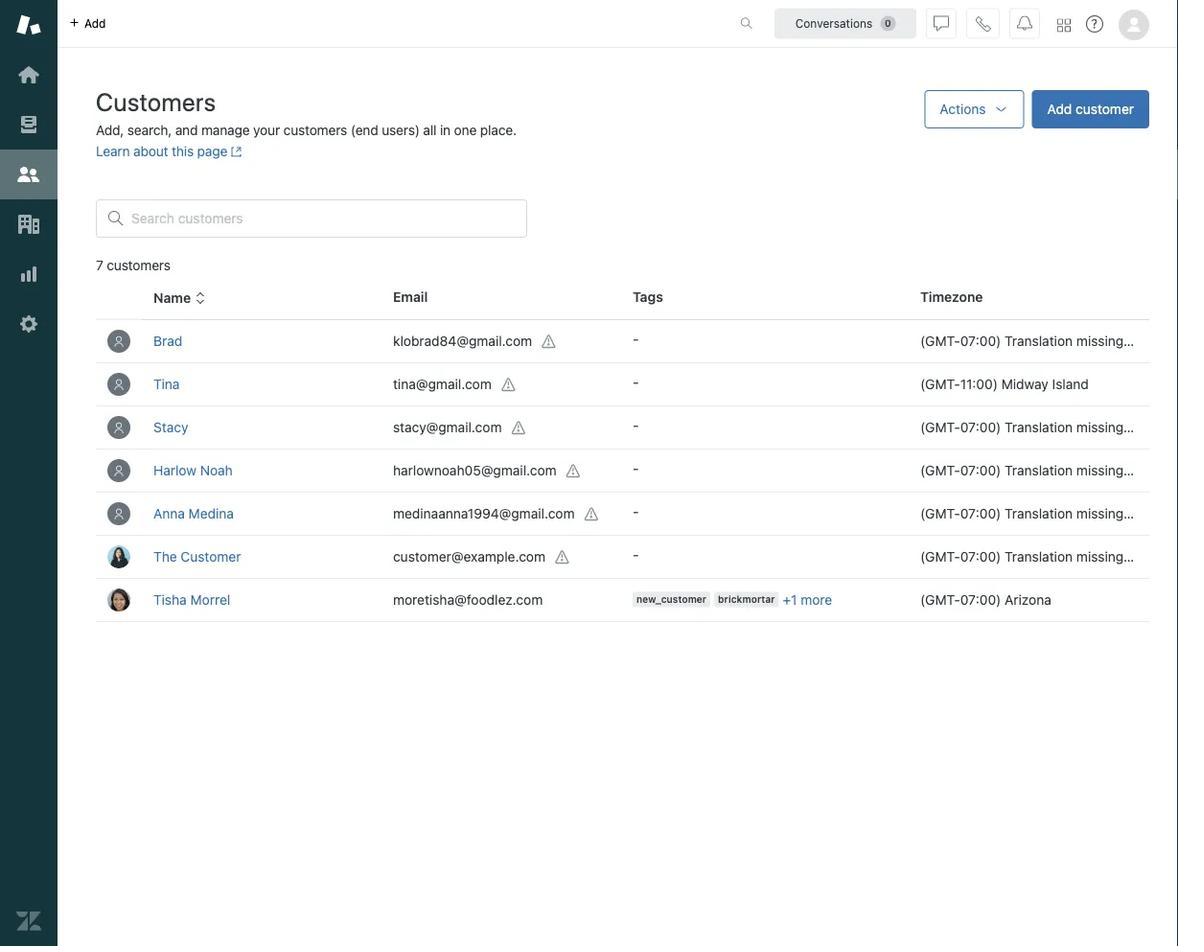 Task type: vqa. For each thing, say whether or not it's contained in the screenshot.
harlownoah05@gmail.com
yes



Task type: describe. For each thing, give the bounding box(es) containing it.
unverified email image
[[555, 550, 571, 565]]

harlow
[[153, 463, 197, 479]]

one
[[454, 122, 477, 138]]

organizations image
[[16, 212, 41, 237]]

learn about this page
[[96, 143, 228, 159]]

main element
[[0, 0, 58, 947]]

all
[[423, 122, 437, 138]]

learn about this page link
[[96, 143, 242, 159]]

email
[[393, 289, 428, 305]]

tina
[[153, 376, 180, 392]]

add customer
[[1048, 101, 1134, 117]]

11:00)
[[961, 376, 998, 392]]

(gmt- for 11:00)
[[921, 376, 961, 392]]

customers image
[[16, 162, 41, 187]]

your
[[253, 122, 280, 138]]

zendesk support image
[[16, 12, 41, 37]]

anna medina link
[[153, 506, 234, 522]]

7 customers
[[96, 257, 171, 273]]

tisha morrel
[[153, 592, 230, 608]]

views image
[[16, 112, 41, 137]]

brickmortar +1 more
[[718, 592, 833, 607]]

name
[[153, 290, 191, 306]]

the customer
[[153, 549, 241, 565]]

brad
[[153, 333, 182, 349]]

unverified email image for medinaanna1994@gmail.com
[[585, 507, 600, 522]]

(gmt-11:00) midway island
[[921, 376, 1089, 392]]

this
[[172, 143, 194, 159]]

actions
[[940, 101, 986, 117]]

button displays agent's chat status as invisible. image
[[934, 16, 949, 31]]

+1 more button
[[783, 591, 833, 608]]

new_customer
[[637, 594, 707, 605]]

manage
[[201, 122, 250, 138]]

add button
[[58, 0, 117, 47]]

about
[[133, 143, 168, 159]]

- for klobrad84@gmail.com
[[633, 331, 639, 347]]

customer
[[1076, 101, 1134, 117]]

anna medina
[[153, 506, 234, 522]]

timezone
[[921, 289, 983, 305]]

customers inside customers add, search, and manage your customers (end users) all in one place.
[[284, 122, 347, 138]]

klobrad84@gmail.com
[[393, 333, 532, 348]]

add,
[[96, 122, 124, 138]]

customers add, search, and manage your customers (end users) all in one place.
[[96, 87, 517, 138]]

add customer button
[[1032, 90, 1150, 129]]

name button
[[153, 290, 206, 307]]

harlownoah05@gmail.com
[[393, 462, 557, 478]]

anna
[[153, 506, 185, 522]]

add
[[84, 17, 106, 30]]

0 horizontal spatial customers
[[107, 257, 171, 273]]

get help image
[[1087, 15, 1104, 33]]

(opens in a new tab) image
[[228, 146, 242, 157]]

midway
[[1002, 376, 1049, 392]]

brickmortar
[[718, 594, 775, 605]]

in
[[440, 122, 451, 138]]

more
[[801, 592, 833, 607]]

- for harlownoah05@gmail.com
[[633, 461, 639, 477]]

place.
[[480, 122, 517, 138]]

harlow noah link
[[153, 463, 233, 479]]

unverified email image for harlownoah05@gmail.com
[[566, 464, 582, 479]]

Search customers field
[[131, 210, 515, 227]]



Task type: locate. For each thing, give the bounding box(es) containing it.
07:00)
[[961, 592, 1002, 608]]

- for tina@gmail.com
[[633, 374, 639, 390]]

1 horizontal spatial customers
[[284, 122, 347, 138]]

customers
[[284, 122, 347, 138], [107, 257, 171, 273]]

-
[[633, 331, 639, 347], [633, 374, 639, 390], [633, 418, 639, 433], [633, 461, 639, 477], [633, 504, 639, 520], [633, 547, 639, 563]]

get started image
[[16, 62, 41, 87]]

2 - from the top
[[633, 374, 639, 390]]

unverified email image for klobrad84@gmail.com
[[542, 334, 557, 350]]

- for stacy@gmail.com
[[633, 418, 639, 433]]

1 - from the top
[[633, 331, 639, 347]]

arizona
[[1005, 592, 1052, 608]]

harlow noah
[[153, 463, 233, 479]]

stacy@gmail.com
[[393, 419, 502, 435]]

(gmt- left midway
[[921, 376, 961, 392]]

(gmt-07:00) arizona
[[921, 592, 1052, 608]]

2 (gmt- from the top
[[921, 592, 961, 608]]

- for medinaanna1994@gmail.com
[[633, 504, 639, 520]]

moretisha@foodlez.com
[[393, 592, 543, 608]]

actions button
[[925, 90, 1025, 129]]

noah
[[200, 463, 233, 479]]

customers right 7
[[107, 257, 171, 273]]

(gmt-
[[921, 376, 961, 392], [921, 592, 961, 608]]

4 - from the top
[[633, 461, 639, 477]]

conversations button
[[775, 8, 917, 39]]

1 (gmt- from the top
[[921, 376, 961, 392]]

tags
[[633, 289, 663, 305]]

customers
[[96, 87, 216, 116]]

the customer link
[[153, 549, 241, 565]]

learn
[[96, 143, 130, 159]]

5 - from the top
[[633, 504, 639, 520]]

1 vertical spatial customers
[[107, 257, 171, 273]]

search,
[[127, 122, 172, 138]]

unverified email image for tina@gmail.com
[[501, 377, 517, 393]]

users)
[[382, 122, 420, 138]]

7
[[96, 257, 103, 273]]

zendesk products image
[[1058, 19, 1071, 32]]

unverified email image
[[542, 334, 557, 350], [501, 377, 517, 393], [512, 421, 527, 436], [566, 464, 582, 479], [585, 507, 600, 522]]

(gmt- left arizona
[[921, 592, 961, 608]]

brad link
[[153, 333, 182, 349]]

and
[[175, 122, 198, 138]]

6 - from the top
[[633, 547, 639, 563]]

add
[[1048, 101, 1073, 117]]

tisha
[[153, 592, 187, 608]]

island
[[1053, 376, 1089, 392]]

notifications image
[[1017, 16, 1033, 31]]

unverified email image for stacy@gmail.com
[[512, 421, 527, 436]]

medina
[[189, 506, 234, 522]]

(gmt- for 07:00)
[[921, 592, 961, 608]]

0 vertical spatial (gmt-
[[921, 376, 961, 392]]

conversations
[[796, 17, 873, 30]]

0 vertical spatial customers
[[284, 122, 347, 138]]

1 vertical spatial (gmt-
[[921, 592, 961, 608]]

medinaanna1994@gmail.com
[[393, 505, 575, 521]]

page
[[197, 143, 228, 159]]

customers right your
[[284, 122, 347, 138]]

zendesk image
[[16, 909, 41, 934]]

3 - from the top
[[633, 418, 639, 433]]

reporting image
[[16, 262, 41, 287]]

customer@example.com
[[393, 548, 546, 564]]

tisha morrel link
[[153, 592, 230, 608]]

tina link
[[153, 376, 180, 392]]

customer
[[181, 549, 241, 565]]

morrel
[[190, 592, 230, 608]]

- for customer@example.com
[[633, 547, 639, 563]]

stacy link
[[153, 420, 188, 435]]

+1
[[783, 592, 797, 607]]

tina@gmail.com
[[393, 376, 492, 392]]

admin image
[[16, 312, 41, 337]]

the
[[153, 549, 177, 565]]

(end
[[351, 122, 378, 138]]

stacy
[[153, 420, 188, 435]]



